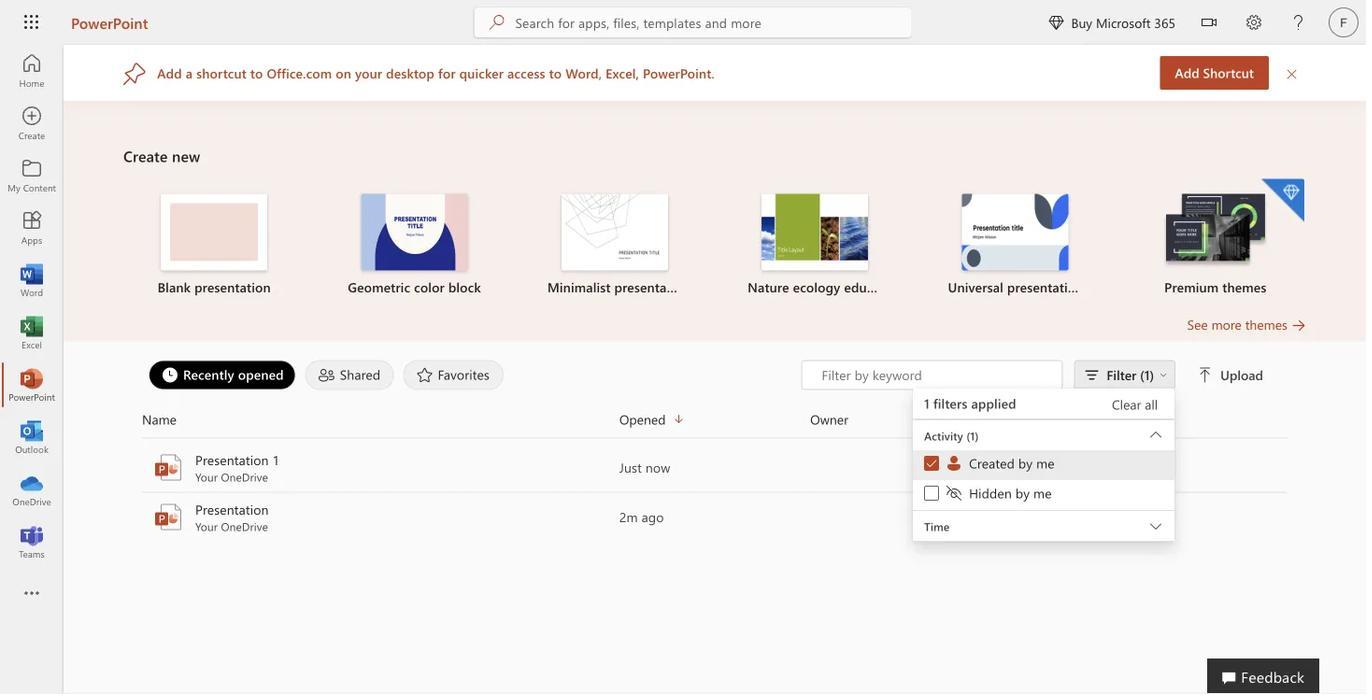 Task type: vqa. For each thing, say whether or not it's contained in the screenshot.
THE ONENOTE image
no



Task type: locate. For each thing, give the bounding box(es) containing it.
0 vertical spatial (1)
[[1141, 366, 1155, 384]]

premium
[[1165, 279, 1219, 296]]

1 vertical spatial me
[[1034, 485, 1052, 502]]

minimalist presentation
[[548, 279, 691, 296]]

presentation down presentation 1 your onedrive
[[195, 501, 269, 518]]

1
[[925, 395, 930, 412], [273, 452, 280, 469]]

onedrive up presentation your onedrive
[[221, 470, 268, 485]]

themes
[[1223, 279, 1267, 296], [1246, 316, 1288, 333]]

recently opened
[[183, 366, 284, 383]]

2 to from the left
[[549, 64, 562, 82]]

office.com
[[267, 64, 332, 82]]

activity inside menu
[[925, 429, 964, 444]]

presentation
[[195, 452, 269, 469], [195, 501, 269, 518]]

see more themes button
[[1188, 316, 1307, 334]]

0 vertical spatial onedrive
[[221, 470, 268, 485]]

presentation for universal presentation
[[1008, 279, 1084, 296]]

0 vertical spatial presentation
[[195, 452, 269, 469]]

feedback
[[1242, 667, 1305, 687]]

me for hidden by me
[[1034, 485, 1052, 502]]

by down created by me
[[1016, 485, 1030, 502]]

access
[[508, 64, 546, 82]]

presentation 1 your onedrive
[[195, 452, 280, 485]]

1 horizontal spatial powerpoint image
[[153, 503, 183, 532]]

all
[[1145, 396, 1158, 413]]

add left 'shortcut'
[[1176, 64, 1200, 81]]

1 left the filters
[[925, 395, 930, 412]]

1 menu from the top
[[914, 420, 1175, 421]]

powerpoint banner
[[0, 0, 1367, 48]]

1 presentation from the top
[[195, 452, 269, 469]]

0 horizontal spatial to
[[250, 64, 263, 82]]

1 your from the top
[[195, 470, 218, 485]]

recently opened element
[[149, 360, 296, 390]]

3 menu from the top
[[914, 451, 1175, 510]]

3 presentation from the left
[[1008, 279, 1084, 296]]

1 vertical spatial powerpoint image
[[153, 503, 183, 532]]

presentation your onedrive
[[195, 501, 269, 534]]

hidden by me
[[970, 485, 1052, 502]]

your down presentation 1 your onedrive
[[195, 519, 218, 534]]

me down created by me checkbox item
[[1034, 485, 1052, 502]]

0 vertical spatial me
[[1037, 455, 1055, 472]]

filter (1) 
[[1107, 366, 1168, 384]]

activity for activity
[[1002, 411, 1045, 428]]

0 vertical spatial by
[[1019, 455, 1033, 472]]

365
[[1155, 14, 1176, 31]]

1 down opened
[[273, 452, 280, 469]]


[[1199, 368, 1214, 383]]

created
[[970, 455, 1015, 472]]

onedrive image
[[22, 481, 41, 499]]

row containing name
[[142, 409, 1288, 439]]

tab list containing recently opened
[[144, 360, 802, 390]]

by for created
[[1019, 455, 1033, 472]]

selected__1x3b1 image
[[945, 454, 970, 473]]

powerpoint image down powerpoint image
[[153, 503, 183, 532]]

presentation up presentation your onedrive
[[195, 452, 269, 469]]

1 onedrive from the top
[[221, 470, 268, 485]]

0 vertical spatial 1
[[925, 395, 930, 412]]

navigation
[[0, 45, 64, 568]]

feedback button
[[1208, 659, 1320, 695]]

Search box. Suggestions appear as you type. search field
[[516, 7, 912, 37]]

word,
[[566, 64, 602, 82]]

view more apps image
[[22, 585, 41, 604]]

onedrive down presentation 1 your onedrive
[[221, 519, 268, 534]]

1 vertical spatial (1)
[[967, 429, 979, 444]]

block
[[449, 279, 481, 296]]

universal presentation element
[[927, 194, 1105, 297]]

create image
[[22, 114, 41, 133]]

menu for activity (1)
[[914, 451, 1175, 510]]


[[1160, 372, 1168, 379]]


[[926, 457, 939, 470]]

(1) left  in the bottom right of the page
[[1141, 366, 1155, 384]]

to left 'word,'
[[549, 64, 562, 82]]

your right powerpoint image
[[195, 470, 218, 485]]

1 horizontal spatial 1
[[925, 395, 930, 412]]

by inside checkbox item
[[1019, 455, 1033, 472]]

None search field
[[474, 7, 912, 37]]

color
[[414, 279, 445, 296]]

themes inside button
[[1246, 316, 1288, 333]]

add left a
[[157, 64, 182, 82]]

1 vertical spatial presentation
[[195, 501, 269, 518]]

me up "hidden by me" checkbox item
[[1037, 455, 1055, 472]]

activity up 
[[925, 429, 964, 444]]

presentation right blank
[[195, 279, 271, 296]]

filters
[[934, 395, 968, 412]]

filter
[[1107, 366, 1137, 384]]

presentation inside presentation 1 your onedrive
[[195, 452, 269, 469]]

upload
[[1221, 366, 1264, 384]]

name presentation cell
[[142, 501, 620, 534]]

by up 'hidden by me'
[[1019, 455, 1033, 472]]

1 inside presentation 1 your onedrive
[[273, 452, 280, 469]]

activity inside column header
[[1002, 411, 1045, 428]]

2 presentation from the top
[[195, 501, 269, 518]]

2 your from the top
[[195, 519, 218, 534]]

1 horizontal spatial activity
[[1002, 411, 1045, 428]]

favorites element
[[403, 360, 504, 390]]

0 horizontal spatial 1
[[273, 452, 280, 469]]

opened
[[620, 411, 666, 428]]

1 horizontal spatial (1)
[[1141, 366, 1155, 384]]

Filter by keyword text field
[[820, 366, 1053, 385]]

none search field inside powerpoint banner
[[474, 7, 912, 37]]

0 horizontal spatial (1)
[[967, 429, 979, 444]]

a2hs image
[[123, 61, 146, 85]]

shared
[[340, 366, 381, 383]]

f button
[[1322, 0, 1367, 45]]


[[1202, 15, 1217, 30]]

themes right more
[[1246, 316, 1288, 333]]

activity up created by me
[[1002, 411, 1045, 428]]

a
[[186, 64, 193, 82]]

by inside checkbox item
[[1016, 485, 1030, 502]]

blank presentation
[[158, 279, 271, 296]]

1 horizontal spatial presentation
[[615, 279, 691, 296]]

(1) up selected__1x3b1 icon on the right of the page
[[967, 429, 979, 444]]

create new
[[123, 146, 200, 166]]

1 vertical spatial onedrive
[[221, 519, 268, 534]]

0 vertical spatial your
[[195, 470, 218, 485]]

(1) for filter
[[1141, 366, 1155, 384]]

created by me element
[[945, 454, 1055, 473]]

add inside button
[[1176, 64, 1200, 81]]

(1)
[[1141, 366, 1155, 384], [967, 429, 979, 444]]

powerpoint image
[[22, 376, 41, 395], [153, 503, 183, 532]]

name button
[[142, 409, 620, 431]]

2 horizontal spatial presentation
[[1008, 279, 1084, 296]]

powerpoint.
[[643, 64, 715, 82]]

1 vertical spatial your
[[195, 519, 218, 534]]

hidden
[[970, 485, 1012, 502]]

me inside checkbox item
[[1037, 455, 1055, 472]]

powerpoint image
[[153, 453, 183, 483]]

my content image
[[22, 166, 41, 185]]

to right shortcut
[[250, 64, 263, 82]]

0 horizontal spatial activity
[[925, 429, 964, 444]]

created by me
[[970, 455, 1055, 472]]

presentation
[[195, 279, 271, 296], [615, 279, 691, 296], [1008, 279, 1084, 296]]

home image
[[22, 62, 41, 80]]

1 vertical spatial by
[[1016, 485, 1030, 502]]

word image
[[22, 271, 41, 290]]

me inside checkbox item
[[1034, 485, 1052, 502]]

(1) inside menu
[[967, 429, 979, 444]]

universal presentation
[[948, 279, 1084, 296]]

2 add from the left
[[157, 64, 182, 82]]

presentation down universal presentation image
[[1008, 279, 1084, 296]]

dismiss this dialog image
[[1286, 65, 1300, 81]]

now
[[646, 459, 671, 476]]

apps image
[[22, 219, 41, 237]]

1 horizontal spatial add
[[1176, 64, 1200, 81]]

themes up see more themes button at top right
[[1223, 279, 1267, 296]]

add for add a shortcut to office.com on your desktop for quicker access to word, excel, powerpoint.
[[157, 64, 182, 82]]

premium themes element
[[1127, 179, 1305, 297]]

presentation down the minimalist presentation image at the left top
[[615, 279, 691, 296]]

buy
[[1072, 14, 1093, 31]]

add
[[1176, 64, 1200, 81], [157, 64, 182, 82]]

2 onedrive from the top
[[221, 519, 268, 534]]

tab list
[[144, 360, 802, 390]]

minimalist presentation image
[[562, 194, 668, 271]]

your
[[195, 470, 218, 485], [195, 519, 218, 534]]

premium templates diamond image
[[1262, 179, 1305, 222]]

recently opened tab
[[144, 360, 301, 390]]

nature ecology education photo presentation element
[[726, 194, 904, 297]]

excel image
[[22, 323, 41, 342]]

0 horizontal spatial presentation
[[195, 279, 271, 296]]

1 vertical spatial 1
[[273, 452, 280, 469]]

your inside presentation 1 your onedrive
[[195, 470, 218, 485]]

to
[[250, 64, 263, 82], [549, 64, 562, 82]]

1 presentation from the left
[[195, 279, 271, 296]]

1 vertical spatial themes
[[1246, 316, 1288, 333]]

activity
[[1002, 411, 1045, 428], [925, 429, 964, 444]]

(1) for activity
[[967, 429, 979, 444]]

onedrive inside presentation 1 your onedrive
[[221, 470, 268, 485]]

activity (1)
[[925, 429, 979, 444]]

powerpoint image down excel image
[[22, 376, 41, 395]]

0 vertical spatial powerpoint image
[[22, 376, 41, 395]]

your
[[355, 64, 383, 82]]

2 presentation from the left
[[615, 279, 691, 296]]

menu
[[914, 420, 1175, 421], [914, 421, 1175, 511], [914, 451, 1175, 510]]

powerpoint image inside name presentation cell
[[153, 503, 183, 532]]

0 horizontal spatial add
[[157, 64, 182, 82]]

by
[[1019, 455, 1033, 472], [1016, 485, 1030, 502]]

powerpoint
[[71, 12, 148, 32]]

row
[[142, 409, 1288, 439]]

1 horizontal spatial to
[[549, 64, 562, 82]]

1 add from the left
[[1176, 64, 1200, 81]]

me
[[1037, 455, 1055, 472], [1034, 485, 1052, 502]]

onedrive
[[221, 470, 268, 485], [221, 519, 268, 534]]



Task type: describe. For each thing, give the bounding box(es) containing it.
name
[[142, 411, 177, 428]]

premium themes
[[1165, 279, 1267, 296]]

add shortcut
[[1176, 64, 1255, 81]]

activity, column 4 of 4 column header
[[1002, 409, 1288, 431]]

1 to from the left
[[250, 64, 263, 82]]

your inside presentation your onedrive
[[195, 519, 218, 534]]

0 horizontal spatial powerpoint image
[[22, 376, 41, 395]]

opened button
[[620, 409, 811, 431]]

clear all button
[[1107, 395, 1164, 415]]

shortcut
[[196, 64, 247, 82]]

2 menu from the top
[[914, 421, 1175, 511]]

new
[[172, 146, 200, 166]]

geometric color block
[[348, 279, 481, 296]]

create
[[123, 146, 168, 166]]

hidden by me element
[[945, 484, 1052, 503]]

onedrive inside presentation your onedrive
[[221, 519, 268, 534]]

favorites tab
[[399, 360, 509, 390]]

recently
[[183, 366, 234, 383]]

outlook image
[[22, 428, 41, 447]]

applied
[[972, 395, 1017, 412]]

presentation for blank presentation
[[195, 279, 271, 296]]

nature ecology education photo presentation image
[[762, 194, 869, 271]]

add a shortcut to office.com on your desktop for quicker access to word, excel, powerpoint.
[[157, 64, 715, 82]]

quicker
[[460, 64, 504, 82]]


[[1049, 15, 1064, 30]]

f
[[1341, 15, 1348, 29]]

2m
[[620, 509, 638, 526]]

me for created by me
[[1037, 455, 1055, 472]]

by for hidden
[[1016, 485, 1030, 502]]

2m ago
[[620, 509, 664, 526]]

 upload
[[1199, 366, 1264, 384]]

displaying 2 out of 2 files. status
[[802, 360, 1268, 546]]

0 vertical spatial themes
[[1223, 279, 1267, 296]]

clear
[[1113, 396, 1142, 413]]

universal
[[948, 279, 1004, 296]]

activity for activity (1)
[[925, 429, 964, 444]]

for
[[438, 64, 456, 82]]

universal presentation image
[[963, 194, 1069, 271]]

presentation for 1
[[195, 452, 269, 469]]

blank presentation element
[[125, 194, 303, 297]]

just now
[[620, 459, 671, 476]]

 button
[[1187, 0, 1232, 48]]

shared tab
[[301, 360, 399, 390]]

desktop
[[386, 64, 435, 82]]

hidden by me checkbox item
[[914, 481, 1175, 510]]

see
[[1188, 316, 1209, 333]]

geometric color block element
[[326, 194, 504, 297]]

1 filters applied
[[925, 395, 1017, 412]]

teams image
[[22, 533, 41, 552]]

see more themes
[[1188, 316, 1288, 333]]

presentation for your
[[195, 501, 269, 518]]

just
[[620, 459, 642, 476]]

 buy microsoft 365
[[1049, 14, 1176, 31]]

created by me checkbox item
[[914, 451, 1175, 481]]

opened
[[238, 366, 284, 383]]

clear all
[[1113, 396, 1158, 413]]

owner
[[811, 411, 849, 428]]

shared element
[[305, 360, 394, 390]]

minimalist presentation element
[[526, 194, 704, 297]]

menu for 1 filters applied
[[914, 420, 1175, 421]]

blank
[[158, 279, 191, 296]]

geometric color block image
[[361, 194, 468, 271]]

on
[[336, 64, 352, 82]]

add shortcut button
[[1161, 56, 1270, 90]]

excel,
[[606, 64, 640, 82]]

shortcut
[[1204, 64, 1255, 81]]

premium themes image
[[1163, 194, 1269, 269]]

1 inside the displaying 2 out of 2 files. status
[[925, 395, 930, 412]]

favorites
[[438, 366, 490, 383]]

geometric
[[348, 279, 411, 296]]

time
[[925, 519, 950, 534]]

microsoft
[[1097, 14, 1151, 31]]

ago
[[642, 509, 664, 526]]

presentation for minimalist presentation
[[615, 279, 691, 296]]

name presentation 1 cell
[[142, 451, 620, 485]]

owner button
[[811, 409, 1002, 431]]

minimalist
[[548, 279, 611, 296]]

more
[[1212, 316, 1242, 333]]

add for add shortcut
[[1176, 64, 1200, 81]]



